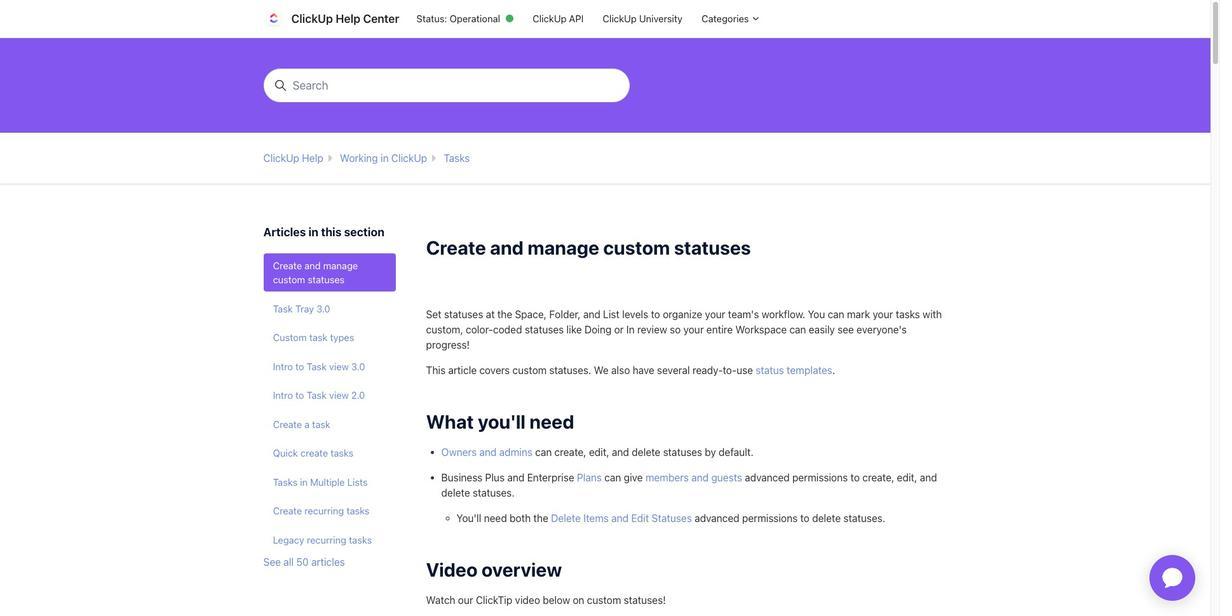 Task type: locate. For each thing, give the bounding box(es) containing it.
0 horizontal spatial 3.0
[[317, 303, 330, 314]]

clickup api
[[533, 13, 584, 24]]

recurring up 'articles'
[[307, 534, 346, 546]]

0 horizontal spatial statuses.
[[473, 487, 515, 499]]

tasks
[[896, 309, 920, 320], [331, 447, 353, 459], [347, 505, 370, 517], [349, 534, 372, 546]]

legacy
[[273, 534, 304, 546]]

3.0 up 2.0
[[351, 361, 365, 372]]

1 horizontal spatial tasks
[[444, 153, 470, 164]]

3.0 right tray
[[317, 303, 330, 314]]

team's
[[728, 309, 759, 320]]

help for clickup help
[[302, 153, 323, 164]]

1 intro from the top
[[273, 361, 293, 372]]

custom
[[603, 237, 670, 259], [273, 274, 305, 285], [513, 364, 547, 376], [587, 595, 621, 606]]

1 vertical spatial tasks
[[273, 476, 298, 488]]

the right the at
[[497, 309, 512, 320]]

0 vertical spatial view
[[329, 361, 349, 372]]

delete
[[632, 447, 661, 458], [441, 487, 470, 499], [812, 513, 841, 524]]

1 horizontal spatial create,
[[862, 472, 894, 483]]

working
[[340, 153, 378, 164]]

tasks
[[444, 153, 470, 164], [273, 476, 298, 488]]

0 vertical spatial recurring
[[304, 505, 344, 517]]

2 vertical spatial in
[[300, 476, 308, 488]]

2 horizontal spatial your
[[873, 309, 893, 320]]

clickup
[[291, 12, 333, 25], [533, 13, 567, 24], [603, 13, 637, 24], [263, 153, 299, 164], [391, 153, 427, 164]]

0 horizontal spatial manage
[[323, 260, 358, 271]]

intro down custom
[[273, 361, 293, 372]]

advanced
[[745, 472, 790, 483], [695, 513, 740, 524]]

1 vertical spatial view
[[329, 390, 349, 401]]

give
[[624, 472, 643, 483]]

owners and admins can create, edit, and delete statuses by default.
[[441, 447, 754, 458]]

and
[[490, 237, 524, 259], [304, 260, 321, 271], [583, 309, 600, 320], [479, 447, 497, 458], [612, 447, 629, 458], [507, 472, 525, 483], [691, 472, 709, 483], [920, 472, 937, 483], [611, 513, 629, 524]]

None search field
[[258, 69, 635, 102]]

to inside 'advanced permissions to create, edit, and delete statuses.'
[[851, 472, 860, 483]]

task for intro to task view 3.0
[[307, 361, 327, 372]]

the inside set statuses at the space, folder, and list levels to organize your team's workflow. you can mark your tasks with custom, color-coded statuses like doing or in review so your entire workspace can easily see everyone's progress!
[[497, 309, 512, 320]]

like
[[567, 324, 582, 335]]

create for create recurring tasks link at the bottom left of page
[[273, 505, 302, 517]]

so
[[670, 324, 681, 335]]

1 vertical spatial recurring
[[307, 534, 346, 546]]

types
[[330, 332, 354, 343]]

can
[[828, 309, 844, 320], [790, 324, 806, 335], [535, 447, 552, 458], [605, 472, 621, 483]]

advanced inside 'advanced permissions to create, edit, and delete statuses.'
[[745, 472, 790, 483]]

help left center
[[336, 12, 360, 25]]

watch
[[426, 595, 455, 606]]

0 vertical spatial delete
[[632, 447, 661, 458]]

clickup help link
[[263, 153, 323, 164]]

1 vertical spatial edit,
[[897, 472, 917, 483]]

1 vertical spatial task
[[312, 419, 330, 430]]

video
[[426, 558, 478, 581]]

to-
[[723, 364, 737, 376]]

intro to task view 3.0
[[273, 361, 365, 372]]

task tray 3.0
[[273, 303, 330, 314]]

need left both
[[484, 513, 507, 524]]

0 horizontal spatial tasks
[[273, 476, 298, 488]]

manage
[[528, 237, 599, 259], [323, 260, 358, 271]]

0 vertical spatial manage
[[528, 237, 599, 259]]

0 vertical spatial need
[[530, 410, 574, 432]]

tasks right create
[[331, 447, 353, 459]]

0 vertical spatial 3.0
[[317, 303, 330, 314]]

statuses
[[652, 513, 692, 524]]

recurring for legacy
[[307, 534, 346, 546]]

1 vertical spatial need
[[484, 513, 507, 524]]

organize
[[663, 309, 702, 320]]

statuses.
[[549, 364, 591, 376], [473, 487, 515, 499], [844, 513, 885, 524]]

2 vertical spatial statuses.
[[844, 513, 885, 524]]

advanced down guests
[[695, 513, 740, 524]]

tasks for tasks in multiple lists
[[273, 476, 298, 488]]

plus
[[485, 472, 505, 483]]

0 vertical spatial edit,
[[589, 447, 609, 458]]

the for delete
[[533, 513, 548, 524]]

1 vertical spatial delete
[[441, 487, 470, 499]]

1 vertical spatial the
[[533, 513, 548, 524]]

task for intro to task view 2.0
[[307, 390, 327, 401]]

2 horizontal spatial in
[[381, 153, 389, 164]]

edit,
[[589, 447, 609, 458], [897, 472, 917, 483]]

create recurring tasks
[[273, 505, 370, 517]]

1 horizontal spatial advanced
[[745, 472, 790, 483]]

progress!
[[426, 339, 470, 351]]

tasks down lists
[[347, 505, 370, 517]]

0 vertical spatial the
[[497, 309, 512, 320]]

1 vertical spatial intro
[[273, 390, 293, 401]]

members and guests link
[[646, 472, 742, 483]]

task left tray
[[273, 303, 293, 314]]

tasks in multiple lists
[[273, 476, 368, 488]]

0 vertical spatial help
[[336, 12, 360, 25]]

task left "types"
[[309, 332, 328, 343]]

2 vertical spatial task
[[307, 390, 327, 401]]

in left multiple in the bottom of the page
[[300, 476, 308, 488]]

create and manage custom statuses
[[426, 237, 751, 259], [273, 260, 358, 285]]

clickup for clickup help center
[[291, 12, 333, 25]]

view left 2.0
[[329, 390, 349, 401]]

university
[[639, 13, 683, 24]]

task right a
[[312, 419, 330, 430]]

3.0 inside the intro to task view 3.0 link
[[351, 361, 365, 372]]

multiple
[[310, 476, 345, 488]]

application
[[1134, 540, 1211, 616]]

0 vertical spatial in
[[381, 153, 389, 164]]

0 vertical spatial create,
[[554, 447, 586, 458]]

in inside tasks in multiple lists link
[[300, 476, 308, 488]]

both
[[510, 513, 531, 524]]

0 horizontal spatial delete
[[441, 487, 470, 499]]

what
[[426, 410, 474, 432]]

.
[[832, 364, 835, 376]]

0 horizontal spatial edit,
[[589, 447, 609, 458]]

recurring up 'legacy recurring tasks'
[[304, 505, 344, 517]]

tasks down create recurring tasks link at the bottom left of page
[[349, 534, 372, 546]]

1 vertical spatial statuses.
[[473, 487, 515, 499]]

0 horizontal spatial the
[[497, 309, 512, 320]]

none search field inside main content
[[258, 69, 635, 102]]

intro up create a task
[[273, 390, 293, 401]]

0 horizontal spatial create and manage custom statuses
[[273, 260, 358, 285]]

delete inside 'advanced permissions to create, edit, and delete statuses.'
[[441, 487, 470, 499]]

quick create tasks
[[273, 447, 353, 459]]

help for clickup help center
[[336, 12, 360, 25]]

tasks for legacy recurring tasks
[[349, 534, 372, 546]]

advanced down the default. in the bottom of the page
[[745, 472, 790, 483]]

the for space,
[[497, 309, 512, 320]]

manage inside create and manage custom statuses
[[323, 260, 358, 271]]

recurring
[[304, 505, 344, 517], [307, 534, 346, 546]]

have
[[633, 364, 654, 376]]

2 view from the top
[[329, 390, 349, 401]]

1 horizontal spatial need
[[530, 410, 574, 432]]

0 horizontal spatial help
[[302, 153, 323, 164]]

in for articles
[[309, 226, 318, 239]]

0 vertical spatial advanced
[[745, 472, 790, 483]]

view down "types"
[[329, 361, 349, 372]]

center
[[363, 12, 399, 25]]

clickup help help center home page image
[[263, 9, 284, 29]]

0 vertical spatial intro
[[273, 361, 293, 372]]

1 vertical spatial manage
[[323, 260, 358, 271]]

in right working
[[381, 153, 389, 164]]

2 intro from the top
[[273, 390, 293, 401]]

1 view from the top
[[329, 361, 349, 372]]

set
[[426, 309, 441, 320]]

the right both
[[533, 513, 548, 524]]

task
[[273, 303, 293, 314], [307, 361, 327, 372], [307, 390, 327, 401]]

the
[[497, 309, 512, 320], [533, 513, 548, 524]]

1 horizontal spatial the
[[533, 513, 548, 524]]

your up entire
[[705, 309, 725, 320]]

need up admins
[[530, 410, 574, 432]]

coded
[[493, 324, 522, 335]]

1 vertical spatial create,
[[862, 472, 894, 483]]

legacy recurring tasks
[[273, 534, 372, 546]]

0 horizontal spatial in
[[300, 476, 308, 488]]

article
[[448, 364, 477, 376]]

in for working
[[381, 153, 389, 164]]

and inside create and manage custom statuses
[[304, 260, 321, 271]]

tasks link
[[444, 153, 470, 164]]

1 vertical spatial 3.0
[[351, 361, 365, 372]]

create inside create and manage custom statuses
[[273, 260, 302, 271]]

0 vertical spatial statuses.
[[549, 364, 591, 376]]

you'll
[[457, 513, 481, 524]]

tasks inside "link"
[[331, 447, 353, 459]]

intro to task view 2.0 link
[[263, 384, 396, 407]]

task down intro to task view 3.0
[[307, 390, 327, 401]]

1 horizontal spatial help
[[336, 12, 360, 25]]

articles
[[311, 556, 345, 568]]

1 horizontal spatial statuses.
[[549, 364, 591, 376]]

see all 50 articles
[[263, 556, 345, 568]]

create
[[426, 237, 486, 259], [273, 260, 302, 271], [273, 419, 302, 430], [273, 505, 302, 517]]

working in clickup link
[[340, 153, 427, 164]]

clickup for clickup university
[[603, 13, 637, 24]]

0 vertical spatial tasks
[[444, 153, 470, 164]]

1 horizontal spatial create and manage custom statuses
[[426, 237, 751, 259]]

1 horizontal spatial in
[[309, 226, 318, 239]]

or
[[614, 324, 624, 335]]

business plus and enterprise plans can give members and guests
[[441, 472, 742, 483]]

1 vertical spatial in
[[309, 226, 318, 239]]

2 horizontal spatial delete
[[812, 513, 841, 524]]

tasks inside set statuses at the space, folder, and list levels to organize your team's workflow. you can mark your tasks with custom, color-coded statuses like doing or in review so your entire workspace can easily see everyone's progress!
[[896, 309, 920, 320]]

1 vertical spatial advanced
[[695, 513, 740, 524]]

in left this
[[309, 226, 318, 239]]

3.0 inside task tray 3.0 link
[[317, 303, 330, 314]]

your right so on the bottom
[[684, 324, 704, 335]]

recurring for create
[[304, 505, 344, 517]]

your up everyone's
[[873, 309, 893, 320]]

1 horizontal spatial 3.0
[[351, 361, 365, 372]]

2 vertical spatial delete
[[812, 513, 841, 524]]

help
[[336, 12, 360, 25], [302, 153, 323, 164]]

your
[[705, 309, 725, 320], [873, 309, 893, 320], [684, 324, 704, 335]]

1 vertical spatial permissions
[[742, 513, 798, 524]]

clicktip
[[476, 595, 512, 606]]

status:
[[417, 13, 447, 24]]

1 vertical spatial help
[[302, 153, 323, 164]]

help left working
[[302, 153, 323, 164]]

1 horizontal spatial edit,
[[897, 472, 917, 483]]

tasks left with
[[896, 309, 920, 320]]

main content
[[0, 38, 1211, 616]]

task up intro to task view 2.0
[[307, 361, 327, 372]]

0 vertical spatial permissions
[[792, 472, 848, 483]]

1 vertical spatial create and manage custom statuses
[[273, 260, 358, 285]]

1 vertical spatial task
[[307, 361, 327, 372]]



Task type: describe. For each thing, give the bounding box(es) containing it.
1 horizontal spatial your
[[705, 309, 725, 320]]

you'll need both the delete items and edit statuses advanced permissions to delete statuses.
[[457, 513, 885, 524]]

tasks in multiple lists link
[[263, 470, 396, 494]]

you
[[808, 309, 825, 320]]

operational
[[450, 13, 500, 24]]

also
[[611, 364, 630, 376]]

in for tasks
[[300, 476, 308, 488]]

50
[[296, 556, 309, 568]]

view for 2.0
[[329, 390, 349, 401]]

tasks for create recurring tasks
[[347, 505, 370, 517]]

create a task
[[273, 419, 330, 430]]

create for create and manage custom statuses link
[[273, 260, 302, 271]]

0 vertical spatial create and manage custom statuses
[[426, 237, 751, 259]]

admins
[[499, 447, 533, 458]]

2 horizontal spatial statuses.
[[844, 513, 885, 524]]

see
[[838, 324, 854, 335]]

custom task types
[[273, 332, 354, 343]]

business
[[441, 472, 483, 483]]

workflow.
[[762, 309, 805, 320]]

see all 50 articles link
[[263, 556, 345, 568]]

on
[[573, 595, 584, 606]]

set statuses at the space, folder, and list levels to organize your team's workflow. you can mark your tasks with custom, color-coded statuses like doing or in review so your entire workspace can easily see everyone's progress!
[[426, 309, 942, 351]]

levels
[[622, 309, 648, 320]]

categories
[[702, 13, 751, 24]]

enterprise
[[527, 472, 574, 483]]

what you'll need
[[426, 410, 574, 432]]

articles in this section
[[263, 226, 384, 239]]

folder,
[[549, 309, 581, 320]]

working in clickup
[[340, 153, 427, 164]]

mark
[[847, 309, 870, 320]]

quick
[[273, 447, 298, 459]]

edit
[[631, 513, 649, 524]]

clickup api link
[[523, 7, 593, 31]]

and inside 'advanced permissions to create, edit, and delete statuses.'
[[920, 472, 937, 483]]

we
[[594, 364, 609, 376]]

workspace
[[735, 324, 787, 335]]

articles
[[263, 226, 306, 239]]

everyone's
[[857, 324, 907, 335]]

tasks for the tasks link
[[444, 153, 470, 164]]

api
[[569, 13, 584, 24]]

0 horizontal spatial create,
[[554, 447, 586, 458]]

create
[[301, 447, 328, 459]]

quick create tasks link
[[263, 441, 396, 465]]

tasks for quick create tasks
[[331, 447, 353, 459]]

clickup university link
[[593, 7, 692, 31]]

by
[[705, 447, 716, 458]]

default.
[[719, 447, 754, 458]]

space,
[[515, 309, 547, 320]]

can left the give
[[605, 472, 621, 483]]

clickup for clickup help
[[263, 153, 299, 164]]

clickup help center
[[291, 12, 399, 25]]

create for create a task link
[[273, 419, 302, 430]]

advanced permissions to create, edit, and delete statuses.
[[441, 472, 937, 499]]

below
[[543, 595, 570, 606]]

our
[[458, 595, 473, 606]]

0 vertical spatial task
[[309, 332, 328, 343]]

can up 'see'
[[828, 309, 844, 320]]

this
[[321, 226, 342, 239]]

clickup help
[[263, 153, 323, 164]]

status templates link
[[756, 364, 832, 376]]

clickup university
[[603, 13, 683, 24]]

this
[[426, 364, 446, 376]]

several
[[657, 364, 690, 376]]

use
[[737, 364, 753, 376]]

video overview
[[426, 558, 562, 581]]

guests
[[711, 472, 742, 483]]

to inside set statuses at the space, folder, and list levels to organize your team's workflow. you can mark your tasks with custom, color-coded statuses like doing or in review so your entire workspace can easily see everyone's progress!
[[651, 309, 660, 320]]

permissions inside 'advanced permissions to create, edit, and delete statuses.'
[[792, 472, 848, 483]]

custom,
[[426, 324, 463, 335]]

covers
[[479, 364, 510, 376]]

lists
[[347, 476, 368, 488]]

1 horizontal spatial delete
[[632, 447, 661, 458]]

templates
[[787, 364, 832, 376]]

statuses inside create and manage custom statuses link
[[308, 274, 345, 285]]

with
[[923, 309, 942, 320]]

see
[[263, 556, 281, 568]]

a
[[304, 419, 310, 430]]

0 horizontal spatial need
[[484, 513, 507, 524]]

legacy recurring tasks link
[[263, 528, 396, 552]]

custom task types link
[[263, 326, 396, 350]]

clickup help center link
[[263, 9, 407, 29]]

can down the "workflow."
[[790, 324, 806, 335]]

list
[[603, 309, 620, 320]]

main content containing create and manage custom statuses
[[0, 38, 1211, 616]]

statuses. inside 'advanced permissions to create, edit, and delete statuses.'
[[473, 487, 515, 499]]

0 horizontal spatial advanced
[[695, 513, 740, 524]]

intro for intro to task view 3.0
[[273, 361, 293, 372]]

status
[[756, 364, 784, 376]]

plans
[[577, 472, 602, 483]]

easily
[[809, 324, 835, 335]]

members
[[646, 472, 689, 483]]

create, inside 'advanced permissions to create, edit, and delete statuses.'
[[862, 472, 894, 483]]

and inside set statuses at the space, folder, and list levels to organize your team's workflow. you can mark your tasks with custom, color-coded statuses like doing or in review so your entire workspace can easily see everyone's progress!
[[583, 309, 600, 320]]

task tray 3.0 link
[[263, 297, 396, 321]]

owners
[[441, 447, 477, 458]]

intro to task view 2.0
[[273, 390, 365, 401]]

1 horizontal spatial manage
[[528, 237, 599, 259]]

2.0
[[351, 390, 365, 401]]

watch our clicktip video below on custom statuses!
[[426, 595, 666, 606]]

video
[[515, 595, 540, 606]]

items
[[583, 513, 609, 524]]

intro for intro to task view 2.0
[[273, 390, 293, 401]]

statuses!
[[624, 595, 666, 606]]

Search search field
[[263, 69, 629, 102]]

in
[[626, 324, 635, 335]]

edit, inside 'advanced permissions to create, edit, and delete statuses.'
[[897, 472, 917, 483]]

view for 3.0
[[329, 361, 349, 372]]

this article covers custom statuses. we also have several ready-to-use status templates .
[[426, 364, 835, 376]]

all
[[284, 556, 294, 568]]

create and manage custom statuses link
[[263, 254, 396, 292]]

doing
[[585, 324, 612, 335]]

review
[[637, 324, 667, 335]]

plans link
[[577, 472, 602, 483]]

can up enterprise
[[535, 447, 552, 458]]

0 vertical spatial task
[[273, 303, 293, 314]]

0 horizontal spatial your
[[684, 324, 704, 335]]

clickup for clickup api
[[533, 13, 567, 24]]



Task type: vqa. For each thing, say whether or not it's contained in the screenshot.
tasks in the Set statuses at the Space, Folder, and List levels to organize your team's workflow. You can mark your tasks with custom, color-coded statuses like Doing or In review so your entire Workspace can easily see everyone's progress!
yes



